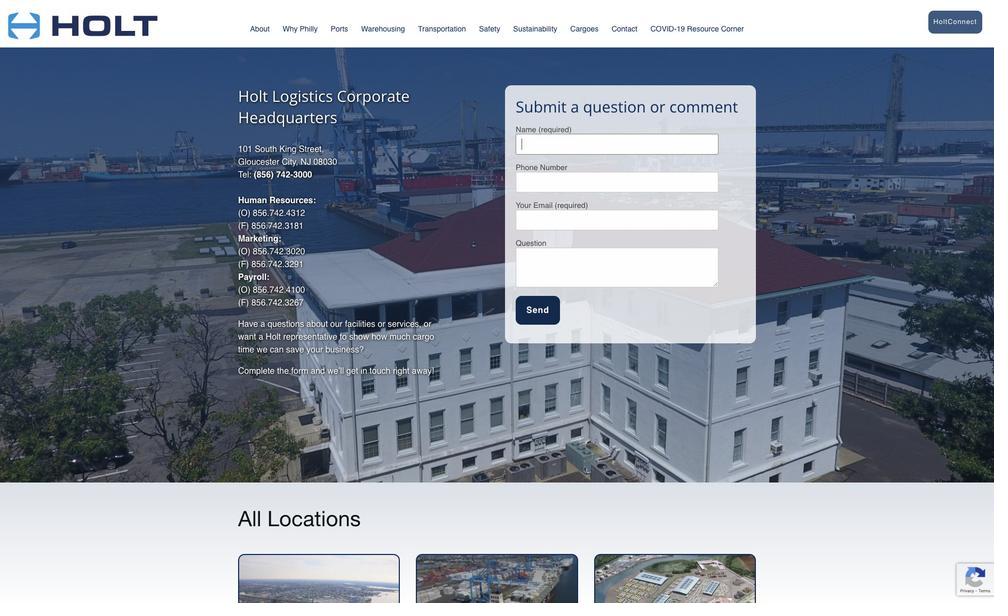 Task type: describe. For each thing, give the bounding box(es) containing it.
how
[[372, 333, 387, 342]]

3 (o) from the top
[[238, 286, 251, 295]]

1 vertical spatial (required)
[[555, 201, 588, 210]]

business?
[[326, 345, 364, 355]]

contact form element
[[516, 125, 745, 325]]

have
[[238, 320, 258, 329]]

facilities
[[345, 320, 375, 329]]

holt inside have a questions about our facilities or services, or want a holt representative to show how much cargo time we can save your business?
[[266, 333, 281, 342]]

holt inside "holt logistics corporate headquarters"
[[238, 85, 268, 106]]

headquarters
[[238, 107, 338, 128]]

show
[[349, 333, 369, 342]]

touch
[[370, 367, 391, 376]]

742-
[[276, 170, 293, 180]]

holtconnect
[[934, 18, 977, 26]]

1 (o) from the top
[[238, 209, 251, 218]]

your
[[307, 345, 323, 355]]

sustainability
[[513, 25, 557, 33]]

questions
[[268, 320, 304, 329]]

3 (f) from the top
[[238, 299, 249, 308]]

number
[[540, 163, 568, 172]]

covid-
[[651, 25, 677, 33]]

we'll
[[327, 367, 344, 376]]

away!
[[412, 367, 434, 376]]

submit a question or comment
[[516, 96, 738, 117]]

about link
[[250, 20, 270, 41]]

resource
[[687, 25, 719, 33]]

ports link
[[331, 20, 348, 41]]

much
[[390, 333, 411, 342]]

comment
[[670, 96, 738, 117]]

cargoes link
[[570, 20, 599, 41]]

can
[[270, 345, 284, 355]]

nj
[[301, 158, 311, 167]]

856.742.3020
[[253, 247, 305, 257]]

save
[[286, 345, 304, 355]]

1 horizontal spatial or
[[424, 320, 431, 329]]

human
[[238, 196, 267, 206]]

transportation link
[[418, 20, 466, 41]]

safety link
[[479, 20, 500, 41]]

your
[[516, 201, 531, 210]]

covid-19 resource corner link
[[651, 12, 744, 41]]

your email (required)
[[516, 201, 588, 210]]

856.742.3291
[[251, 260, 304, 270]]

none email field inside contact form element
[[516, 210, 719, 231]]

marketing:
[[238, 234, 281, 244]]

none submit inside contact form element
[[516, 296, 560, 325]]

none text field inside contact form element
[[516, 172, 719, 193]]

have a questions about our facilities or services, or want a holt representative to show how much cargo time we can save your business?
[[238, 320, 434, 355]]

a for submit
[[571, 96, 579, 117]]

101 south king street, gloucester city, nj 08030 tel: (856) 742-3000
[[238, 145, 337, 180]]

about
[[307, 320, 328, 329]]

why philly link
[[283, 20, 318, 41]]

safety
[[479, 25, 500, 33]]

city,
[[282, 158, 298, 167]]

representative
[[283, 333, 337, 342]]

transportation
[[418, 25, 466, 33]]

to
[[340, 333, 347, 342]]

complete the form and we'll get in touch right away!
[[238, 367, 434, 376]]

why philly
[[283, 25, 318, 33]]

in
[[361, 367, 367, 376]]

get
[[346, 367, 358, 376]]

08030
[[313, 158, 337, 167]]

why
[[283, 25, 298, 33]]

we
[[257, 345, 268, 355]]

logistics
[[272, 85, 333, 106]]

0 vertical spatial (required)
[[538, 125, 572, 134]]

form
[[291, 367, 308, 376]]

question
[[583, 96, 646, 117]]

phone number
[[516, 163, 568, 172]]

and
[[311, 367, 325, 376]]

a for have
[[260, 320, 265, 329]]

856.742.3267
[[251, 299, 304, 308]]

name
[[516, 125, 536, 134]]



Task type: locate. For each thing, give the bounding box(es) containing it.
the
[[277, 367, 289, 376]]

payroll:
[[238, 273, 270, 282]]

a right submit
[[571, 96, 579, 117]]

(required) down submit
[[538, 125, 572, 134]]

2 vertical spatial (o)
[[238, 286, 251, 295]]

warehousing
[[361, 25, 405, 33]]

856.742.3181
[[251, 222, 304, 231]]

gloucester
[[238, 158, 279, 167]]

corporate
[[337, 85, 410, 106]]

complete
[[238, 367, 275, 376]]

warehousing link
[[361, 20, 405, 41]]

corner
[[721, 25, 744, 33]]

contact link
[[612, 20, 638, 42]]

or up cargo
[[424, 320, 431, 329]]

ports
[[331, 25, 348, 33]]

a up we
[[259, 333, 263, 342]]

0 vertical spatial (o)
[[238, 209, 251, 218]]

0 horizontal spatial or
[[378, 320, 385, 329]]

all locations main content
[[0, 0, 994, 604]]

contact
[[612, 25, 638, 33]]

0 vertical spatial (f)
[[238, 222, 249, 231]]

1 (f) from the top
[[238, 222, 249, 231]]

(f)
[[238, 222, 249, 231], [238, 260, 249, 270], [238, 299, 249, 308]]

or right question
[[650, 96, 666, 117]]

right
[[393, 367, 410, 376]]

856.742.4312
[[253, 209, 305, 218]]

(f) up have
[[238, 299, 249, 308]]

(856) 742-3000 link
[[254, 170, 312, 180]]

holt up headquarters
[[238, 85, 268, 106]]

resources:
[[269, 196, 316, 206]]

19
[[677, 25, 685, 33]]

0 vertical spatial a
[[571, 96, 579, 117]]

a
[[571, 96, 579, 117], [260, 320, 265, 329], [259, 333, 263, 342]]

None email field
[[516, 210, 719, 231]]

(o) down human
[[238, 209, 251, 218]]

sustainability link
[[513, 20, 557, 41]]

services,
[[388, 320, 421, 329]]

name (required)
[[516, 125, 572, 134]]

2 (o) from the top
[[238, 247, 251, 257]]

holt up can
[[266, 333, 281, 342]]

human resources: (o) 856.742.4312 (f) 856.742.3181 marketing: (o) 856.742.3020 (f) 856.742.3291 payroll: (o) 856.742.4100 (f) 856.742.3267
[[238, 196, 316, 308]]

holtconnect link
[[840, 5, 983, 42]]

all locations
[[238, 507, 361, 532]]

question
[[516, 239, 547, 248]]

holt logistics image
[[8, 0, 158, 45]]

3000
[[293, 170, 312, 180]]

south
[[255, 145, 277, 154]]

2 horizontal spatial or
[[650, 96, 666, 117]]

all
[[238, 507, 261, 532]]

101
[[238, 145, 252, 154]]

(o) down payroll:
[[238, 286, 251, 295]]

or up how
[[378, 320, 385, 329]]

2 vertical spatial a
[[259, 333, 263, 342]]

(f) up payroll:
[[238, 260, 249, 270]]

(o)
[[238, 209, 251, 218], [238, 247, 251, 257], [238, 286, 251, 295]]

king
[[279, 145, 297, 154]]

1 vertical spatial a
[[260, 320, 265, 329]]

submit
[[516, 96, 567, 117]]

None text field
[[516, 172, 719, 193]]

856.742.4100
[[253, 286, 305, 295]]

(f) up marketing:
[[238, 222, 249, 231]]

or
[[650, 96, 666, 117], [378, 320, 385, 329], [424, 320, 431, 329]]

(required) right email
[[555, 201, 588, 210]]

want
[[238, 333, 256, 342]]

tel:
[[238, 170, 251, 180]]

1 vertical spatial holt
[[266, 333, 281, 342]]

cargoes
[[570, 25, 599, 33]]

(o) down marketing:
[[238, 247, 251, 257]]

covid-19 resource corner
[[651, 25, 744, 33]]

2 vertical spatial (f)
[[238, 299, 249, 308]]

phone
[[516, 163, 538, 172]]

0 vertical spatial holt
[[238, 85, 268, 106]]

our
[[330, 320, 343, 329]]

2 (f) from the top
[[238, 260, 249, 270]]

time
[[238, 345, 254, 355]]

locations
[[267, 507, 361, 532]]

about
[[250, 25, 270, 33]]

None text field
[[516, 134, 719, 155], [516, 248, 719, 288], [516, 134, 719, 155], [516, 248, 719, 288]]

(856)
[[254, 170, 274, 180]]

email
[[534, 201, 553, 210]]

holtconnect button
[[928, 11, 983, 34]]

street,
[[299, 145, 324, 154]]

holt logistics corporate headquarters
[[238, 85, 410, 128]]

1 vertical spatial (o)
[[238, 247, 251, 257]]

a right have
[[260, 320, 265, 329]]

philly
[[300, 25, 318, 33]]

1 vertical spatial (f)
[[238, 260, 249, 270]]

cargo
[[413, 333, 434, 342]]

None submit
[[516, 296, 560, 325]]



Task type: vqa. For each thing, say whether or not it's contained in the screenshot.


